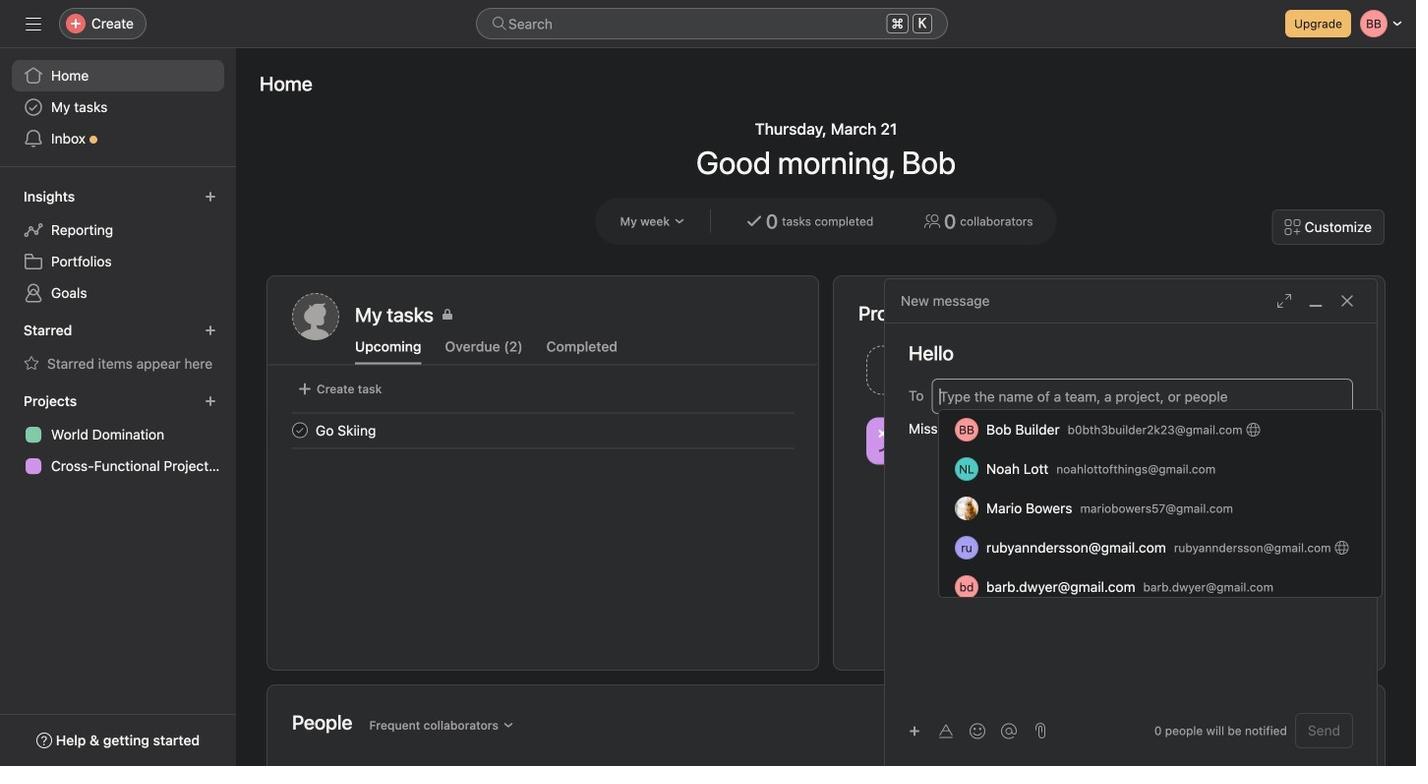 Task type: vqa. For each thing, say whether or not it's contained in the screenshot.
Completed checkbox
no



Task type: locate. For each thing, give the bounding box(es) containing it.
new insights image
[[205, 191, 216, 203]]

insights element
[[0, 179, 236, 313]]

None field
[[476, 8, 948, 39]]

list box
[[939, 410, 1382, 597]]

dialog
[[885, 279, 1377, 766]]

at mention image
[[1001, 723, 1017, 739]]

hide sidebar image
[[26, 16, 41, 31]]

1 vertical spatial list item
[[269, 413, 818, 448]]

expand popout to full screen image
[[1277, 293, 1293, 309]]

Add subject text field
[[885, 339, 1377, 367]]

toolbar
[[901, 717, 1027, 745]]

Search tasks, projects, and more text field
[[476, 8, 948, 39]]

line_and_symbols image
[[878, 429, 902, 453]]

add items to starred image
[[205, 325, 216, 336]]

1 horizontal spatial list item
[[859, 340, 1110, 400]]

list item
[[859, 340, 1110, 400], [269, 413, 818, 448]]



Task type: describe. For each thing, give the bounding box(es) containing it.
insert an object image
[[909, 725, 921, 737]]

rocket image
[[1130, 359, 1153, 382]]

mark complete image
[[288, 419, 312, 442]]

0 vertical spatial list item
[[859, 340, 1110, 400]]

minimize image
[[1308, 293, 1324, 309]]

starred element
[[0, 313, 236, 384]]

new project or portfolio image
[[205, 395, 216, 407]]

projects element
[[0, 384, 236, 486]]

close image
[[1340, 293, 1356, 309]]

Type the name of a team, a project, or people text field
[[940, 385, 1343, 408]]

Mark complete checkbox
[[288, 419, 312, 442]]

add profile photo image
[[292, 293, 339, 340]]

global element
[[0, 48, 236, 166]]

0 horizontal spatial list item
[[269, 413, 818, 448]]



